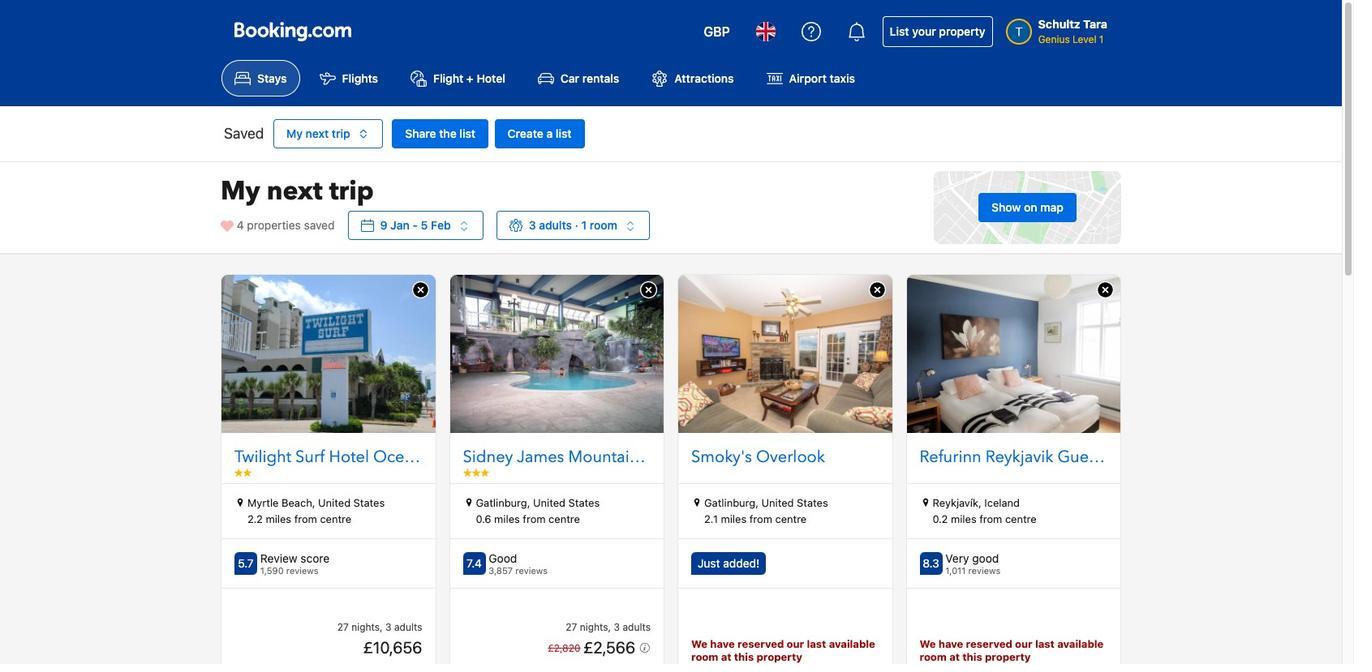 Task type: vqa. For each thing, say whether or not it's contained in the screenshot.
20 for 20 checkbox on the bottom of page
no



Task type: describe. For each thing, give the bounding box(es) containing it.
gbp button
[[694, 12, 740, 51]]

car
[[561, 72, 580, 85]]

refurinn reykjavik guesthouse link
[[920, 447, 1147, 469]]

saved
[[304, 219, 335, 232]]

guesthouse
[[1058, 447, 1147, 469]]

4
[[237, 219, 244, 232]]

twilight
[[235, 447, 291, 469]]

reviews for 5.7
[[286, 566, 319, 576]]

taxis
[[830, 72, 855, 85]]

centre for 8.3
[[1005, 513, 1037, 526]]

2.2
[[248, 513, 263, 526]]

1 horizontal spatial adults
[[539, 219, 572, 232]]

from for just added!
[[750, 513, 773, 526]]

show on map button
[[979, 193, 1077, 223]]

properties
[[247, 219, 301, 232]]

0.2 miles from centre
[[933, 513, 1037, 526]]

centre for 5.7
[[320, 513, 352, 526]]

overlook
[[756, 447, 825, 469]]

£2,566
[[584, 639, 639, 657]]

airport taxis link
[[754, 60, 868, 97]]

this for refurinn
[[963, 651, 983, 664]]

from for 7.4
[[523, 513, 546, 526]]

review
[[260, 552, 298, 566]]

gbp
[[704, 24, 730, 39]]

+
[[467, 72, 474, 85]]

9
[[380, 219, 388, 232]]

smoky's overlook
[[691, 447, 825, 469]]

·
[[575, 219, 579, 232]]

good
[[972, 552, 999, 566]]

27 nights, 3 adults
[[566, 622, 651, 634]]

we for refurinn reykjavik guesthouse
[[920, 638, 936, 651]]

8.3
[[923, 557, 940, 571]]

list for share the list
[[460, 127, 476, 141]]

1 states from the left
[[354, 497, 385, 510]]

from for 8.3
[[980, 513, 1003, 526]]

the
[[439, 127, 457, 141]]

myrtle beach, united states
[[248, 497, 385, 510]]

stays
[[257, 72, 287, 85]]

room for refurinn reykjavik guesthouse
[[920, 651, 947, 664]]

airport taxis
[[789, 72, 855, 85]]

7.4
[[467, 557, 482, 571]]

show on map
[[992, 201, 1064, 214]]

front
[[427, 447, 465, 469]]

3 stars image
[[463, 469, 489, 477]]

flights link
[[306, 60, 391, 97]]

flight + hotel link
[[398, 60, 518, 97]]

saved
[[224, 125, 264, 142]]

7.4 good 3,857 reviews
[[467, 552, 548, 576]]

reykjavík, iceland
[[933, 497, 1020, 510]]

27 nights, 3 adults £10,656
[[337, 622, 422, 657]]

1 vertical spatial next
[[267, 174, 323, 210]]

lodge
[[643, 447, 691, 469]]

schultz tara genius level 1
[[1038, 17, 1108, 45]]

from for 5.7
[[294, 513, 317, 526]]

property for refurinn reykjavik guesthouse
[[985, 651, 1031, 664]]

rated element containing very good
[[946, 552, 1001, 567]]

rentals
[[583, 72, 619, 85]]

reserved for reykjavik
[[966, 638, 1013, 651]]

stays link
[[222, 60, 300, 97]]

3 adults                                           · 1 room
[[529, 219, 618, 232]]

3 for 27 nights, 3 adults
[[614, 622, 620, 634]]

my inside button
[[286, 127, 303, 141]]

smoky's
[[691, 447, 752, 469]]

trip inside button
[[332, 127, 350, 141]]

good
[[489, 552, 517, 566]]

twilight surf hotel ocean front link
[[235, 447, 465, 469]]

attractions link
[[639, 60, 747, 97]]

schultz
[[1038, 17, 1081, 31]]

reykjavik
[[986, 447, 1054, 469]]

rated element for james
[[489, 552, 548, 567]]

mountain
[[568, 447, 639, 469]]

surf
[[295, 447, 325, 469]]

0.2
[[933, 513, 948, 526]]

from  1,011 reviews element
[[946, 566, 1001, 576]]

airport
[[789, 72, 827, 85]]

on
[[1024, 201, 1038, 214]]

reykjavík,
[[933, 497, 982, 510]]

0.6 miles from centre
[[476, 513, 580, 526]]

5.7 review score 1,590 reviews
[[238, 552, 330, 576]]

nights, for 27 nights, 3 adults £10,656
[[352, 622, 383, 634]]

share
[[405, 127, 436, 141]]

our for overlook
[[787, 638, 804, 651]]

list your property
[[890, 24, 986, 38]]

just
[[698, 557, 720, 571]]

5.7
[[238, 557, 254, 571]]

0.6
[[476, 513, 491, 526]]

flight + hotel
[[433, 72, 506, 85]]

5
[[421, 219, 428, 232]]

just added!
[[698, 557, 760, 571]]

united for 7.4
[[533, 497, 566, 510]]

hotel for surf
[[329, 447, 369, 469]]

states for 7.4
[[569, 497, 600, 510]]

jan
[[390, 219, 410, 232]]

united for just added!
[[762, 497, 794, 510]]

beach,
[[282, 497, 315, 510]]

centre for just added!
[[775, 513, 807, 526]]

flights
[[342, 72, 378, 85]]

have for refurinn
[[939, 638, 964, 651]]

list for create a list
[[556, 127, 572, 141]]

miles for just added!
[[721, 513, 747, 526]]



Task type: locate. For each thing, give the bounding box(es) containing it.
2 we from the left
[[920, 638, 936, 651]]

2 available from the left
[[1058, 638, 1104, 651]]

1 at from the left
[[721, 651, 732, 664]]

0 horizontal spatial states
[[354, 497, 385, 510]]

we
[[691, 638, 708, 651], [920, 638, 936, 651]]

available for overlook
[[829, 638, 876, 651]]

ocean
[[373, 447, 422, 469]]

have for smoky's
[[710, 638, 735, 651]]

have down just added!
[[710, 638, 735, 651]]

1 vertical spatial 1
[[582, 219, 587, 232]]

centre
[[320, 513, 352, 526], [549, 513, 580, 526], [775, 513, 807, 526], [1005, 513, 1037, 526]]

0 vertical spatial 1
[[1100, 33, 1104, 45]]

reviews inside 8.3 very good 1,011 reviews
[[969, 566, 1001, 576]]

2 nights, from the left
[[580, 622, 611, 634]]

2 horizontal spatial united
[[762, 497, 794, 510]]

sidney james mountain lodge link
[[463, 447, 691, 469]]

from up added!
[[750, 513, 773, 526]]

gatlinburg, united states for just added!
[[704, 497, 828, 510]]

attractions
[[675, 72, 734, 85]]

united
[[318, 497, 351, 510], [533, 497, 566, 510], [762, 497, 794, 510]]

1 horizontal spatial rated element
[[489, 552, 548, 567]]

list
[[890, 24, 909, 38]]

my
[[286, 127, 303, 141], [221, 174, 260, 210]]

reviews right 1,590
[[286, 566, 319, 576]]

1 united from the left
[[318, 497, 351, 510]]

1 horizontal spatial list
[[556, 127, 572, 141]]

3 from from the left
[[750, 513, 773, 526]]

your
[[912, 24, 936, 38]]

1 horizontal spatial at
[[950, 651, 960, 664]]

2 at from the left
[[950, 651, 960, 664]]

3 states from the left
[[797, 497, 828, 510]]

1 horizontal spatial have
[[939, 638, 964, 651]]

last for reykjavik
[[1036, 638, 1055, 651]]

1 horizontal spatial room
[[691, 651, 719, 664]]

2 stars image
[[235, 469, 252, 477]]

have
[[710, 638, 735, 651], [939, 638, 964, 651]]

my next trip
[[286, 127, 350, 141], [221, 174, 374, 210]]

1 we have reserved our last available room at this property from the left
[[691, 638, 876, 664]]

0 horizontal spatial hotel
[[329, 447, 369, 469]]

sidney james mountain lodge
[[463, 447, 691, 469]]

4 centre from the left
[[1005, 513, 1037, 526]]

miles for 5.7
[[266, 513, 291, 526]]

2 have from the left
[[939, 638, 964, 651]]

0 horizontal spatial 27
[[337, 622, 349, 634]]

1 horizontal spatial nights,
[[580, 622, 611, 634]]

level
[[1073, 33, 1097, 45]]

list right a
[[556, 127, 572, 141]]

iceland
[[985, 497, 1020, 510]]

this for smoky's
[[734, 651, 754, 664]]

rated element for surf
[[260, 552, 330, 567]]

0 horizontal spatial my
[[221, 174, 260, 210]]

scored  7.4 element
[[463, 553, 486, 576]]

gatlinburg, for 7.4
[[476, 497, 530, 510]]

0 vertical spatial my next trip
[[286, 127, 350, 141]]

room
[[590, 219, 618, 232], [691, 651, 719, 664], [920, 651, 947, 664]]

0 vertical spatial hotel
[[477, 72, 506, 85]]

centre down smoky's overlook link
[[775, 513, 807, 526]]

1 this from the left
[[734, 651, 754, 664]]

our for reykjavik
[[1015, 638, 1033, 651]]

smoky's overlook link
[[691, 447, 879, 469]]

gatlinburg, united states up 0.6 miles from centre
[[476, 497, 600, 510]]

reviews right 1,011
[[969, 566, 1001, 576]]

gatlinburg, united states up 2.1 miles from centre
[[704, 497, 828, 510]]

list
[[460, 127, 476, 141], [556, 127, 572, 141]]

james
[[517, 447, 564, 469]]

adults for 27 nights, 3 adults
[[623, 622, 651, 634]]

sidney
[[463, 447, 513, 469]]

1 horizontal spatial last
[[1036, 638, 1055, 651]]

adults up £10,656
[[394, 622, 422, 634]]

0 vertical spatial my
[[286, 127, 303, 141]]

1 gatlinburg, from the left
[[476, 497, 530, 510]]

1 miles from the left
[[266, 513, 291, 526]]

states down overlook
[[797, 497, 828, 510]]

1 down tara
[[1100, 33, 1104, 45]]

we have reserved our last available room at this property for reykjavik
[[920, 638, 1104, 664]]

3
[[529, 219, 536, 232], [386, 622, 392, 634], [614, 622, 620, 634]]

1 centre from the left
[[320, 513, 352, 526]]

1 horizontal spatial gatlinburg, united states
[[704, 497, 828, 510]]

4 from from the left
[[980, 513, 1003, 526]]

£10,656
[[363, 639, 422, 657]]

this
[[734, 651, 754, 664], [963, 651, 983, 664]]

scored  8.3 element
[[920, 553, 943, 576]]

centre for 7.4
[[549, 513, 580, 526]]

next inside the my next trip button
[[306, 127, 329, 141]]

show
[[992, 201, 1021, 214]]

states down twilight surf hotel ocean front link
[[354, 497, 385, 510]]

2 this from the left
[[963, 651, 983, 664]]

0 horizontal spatial we
[[691, 638, 708, 651]]

create a list
[[508, 127, 572, 141]]

3 up £2,566
[[614, 622, 620, 634]]

3 left ·
[[529, 219, 536, 232]]

1 rated element from the left
[[260, 552, 330, 567]]

1 horizontal spatial reviews
[[516, 566, 548, 576]]

0 horizontal spatial 3
[[386, 622, 392, 634]]

1 horizontal spatial my
[[286, 127, 303, 141]]

27
[[337, 622, 349, 634], [566, 622, 577, 634]]

9 jan - 5 feb
[[380, 219, 451, 232]]

0 horizontal spatial have
[[710, 638, 735, 651]]

2 rated element from the left
[[489, 552, 548, 567]]

a
[[547, 127, 553, 141]]

27 inside 27 nights, 3 adults £10,656
[[337, 622, 349, 634]]

trip down 'flights' link
[[332, 127, 350, 141]]

27 for 27 nights, 3 adults
[[566, 622, 577, 634]]

reviews inside the 7.4 good 3,857 reviews
[[516, 566, 548, 576]]

united up 0.6 miles from centre
[[533, 497, 566, 510]]

0 horizontal spatial available
[[829, 638, 876, 651]]

my up 4
[[221, 174, 260, 210]]

last
[[807, 638, 826, 651], [1036, 638, 1055, 651]]

my next trip button
[[273, 120, 383, 149]]

2 our from the left
[[1015, 638, 1033, 651]]

3,857
[[489, 566, 513, 576]]

centre down myrtle beach, united states
[[320, 513, 352, 526]]

at for smoky's
[[721, 651, 732, 664]]

0 horizontal spatial nights,
[[352, 622, 383, 634]]

2 last from the left
[[1036, 638, 1055, 651]]

from  3,857 reviews element
[[489, 566, 548, 576]]

2 horizontal spatial 3
[[614, 622, 620, 634]]

1 horizontal spatial 1
[[1100, 33, 1104, 45]]

4 properties saved
[[237, 219, 335, 232]]

nights, for 27 nights, 3 adults
[[580, 622, 611, 634]]

list inside button
[[556, 127, 572, 141]]

2 27 from the left
[[566, 622, 577, 634]]

property
[[939, 24, 986, 38], [757, 651, 803, 664], [985, 651, 1031, 664]]

adults for 27 nights, 3 adults £10,656
[[394, 622, 422, 634]]

my next trip inside button
[[286, 127, 350, 141]]

scored  5.7 element
[[235, 553, 257, 576]]

from
[[294, 513, 317, 526], [523, 513, 546, 526], [750, 513, 773, 526], [980, 513, 1003, 526]]

states down sidney james mountain lodge link
[[569, 497, 600, 510]]

last for overlook
[[807, 638, 826, 651]]

create a list button
[[495, 120, 585, 149]]

0 horizontal spatial gatlinburg,
[[476, 497, 530, 510]]

2 gatlinburg, united states from the left
[[704, 497, 828, 510]]

added!
[[723, 557, 760, 571]]

miles for 7.4
[[494, 513, 520, 526]]

next
[[306, 127, 329, 141], [267, 174, 323, 210]]

reviews for 8.3
[[969, 566, 1001, 576]]

1 our from the left
[[787, 638, 804, 651]]

1 horizontal spatial this
[[963, 651, 983, 664]]

booking.com online hotel reservations image
[[235, 22, 351, 41]]

from down beach,
[[294, 513, 317, 526]]

1 horizontal spatial our
[[1015, 638, 1033, 651]]

1 horizontal spatial we
[[920, 638, 936, 651]]

score
[[301, 552, 330, 566]]

adults inside 27 nights, 3 adults £10,656
[[394, 622, 422, 634]]

1,011
[[946, 566, 966, 576]]

reviews
[[286, 566, 319, 576], [516, 566, 548, 576], [969, 566, 1001, 576]]

list inside "button"
[[460, 127, 476, 141]]

3 miles from the left
[[721, 513, 747, 526]]

states
[[354, 497, 385, 510], [569, 497, 600, 510], [797, 497, 828, 510]]

0 horizontal spatial united
[[318, 497, 351, 510]]

myrtle
[[248, 497, 279, 510]]

2 horizontal spatial rated element
[[946, 552, 1001, 567]]

tara
[[1084, 17, 1108, 31]]

we for smoky's overlook
[[691, 638, 708, 651]]

1 reviews from the left
[[286, 566, 319, 576]]

at for refurinn
[[950, 651, 960, 664]]

1 vertical spatial hotel
[[329, 447, 369, 469]]

my next trip down 'flights' link
[[286, 127, 350, 141]]

nights, up £2,566
[[580, 622, 611, 634]]

gatlinburg, united states for 7.4
[[476, 497, 600, 510]]

miles for 8.3
[[951, 513, 977, 526]]

0 horizontal spatial we have reserved our last available room at this property
[[691, 638, 876, 664]]

0 horizontal spatial our
[[787, 638, 804, 651]]

available for reykjavik
[[1058, 638, 1104, 651]]

my next trip up the 4 properties saved
[[221, 174, 374, 210]]

1 horizontal spatial reserved
[[966, 638, 1013, 651]]

0 vertical spatial next
[[306, 127, 329, 141]]

centre down sidney james mountain lodge link
[[549, 513, 580, 526]]

2.1 miles from centre
[[704, 513, 807, 526]]

reviews right 3,857
[[516, 566, 548, 576]]

2 list from the left
[[556, 127, 572, 141]]

2 we have reserved our last available room at this property from the left
[[920, 638, 1104, 664]]

3 up £10,656
[[386, 622, 392, 634]]

rated element containing review score
[[260, 552, 330, 567]]

1 from from the left
[[294, 513, 317, 526]]

3 inside 27 nights, 3 adults £10,656
[[386, 622, 392, 634]]

we have reserved our last available room at this property for overlook
[[691, 638, 876, 664]]

united right beach,
[[318, 497, 351, 510]]

gatlinburg, for just added!
[[704, 497, 759, 510]]

1 list from the left
[[460, 127, 476, 141]]

refurinn
[[920, 447, 982, 469]]

3 centre from the left
[[775, 513, 807, 526]]

2 miles from the left
[[494, 513, 520, 526]]

1 have from the left
[[710, 638, 735, 651]]

1 gatlinburg, united states from the left
[[476, 497, 600, 510]]

1 vertical spatial my
[[221, 174, 260, 210]]

rated element containing good
[[489, 552, 548, 567]]

map
[[1041, 201, 1064, 214]]

1 vertical spatial my next trip
[[221, 174, 374, 210]]

1 horizontal spatial 27
[[566, 622, 577, 634]]

3 rated element from the left
[[946, 552, 1001, 567]]

adults up £2,566
[[623, 622, 651, 634]]

nights, inside 27 nights, 3 adults £10,656
[[352, 622, 383, 634]]

4 miles from the left
[[951, 513, 977, 526]]

0 horizontal spatial this
[[734, 651, 754, 664]]

trip up the saved
[[329, 174, 374, 210]]

miles down reykjavík,
[[951, 513, 977, 526]]

2 horizontal spatial states
[[797, 497, 828, 510]]

genius
[[1038, 33, 1070, 45]]

1 nights, from the left
[[352, 622, 383, 634]]

from down 'iceland'
[[980, 513, 1003, 526]]

reserved
[[738, 638, 784, 651], [966, 638, 1013, 651]]

share the list button
[[392, 120, 489, 149]]

0 horizontal spatial reserved
[[738, 638, 784, 651]]

1 reserved from the left
[[738, 638, 784, 651]]

miles down myrtle
[[266, 513, 291, 526]]

0 horizontal spatial 1
[[582, 219, 587, 232]]

1,590
[[260, 566, 284, 576]]

next down 'flights' link
[[306, 127, 329, 141]]

twilight surf hotel ocean front
[[235, 447, 465, 469]]

2.2 miles from centre
[[248, 513, 352, 526]]

reviews inside 5.7 review score 1,590 reviews
[[286, 566, 319, 576]]

rated element
[[260, 552, 330, 567], [489, 552, 548, 567], [946, 552, 1001, 567]]

0 vertical spatial trip
[[332, 127, 350, 141]]

0 horizontal spatial list
[[460, 127, 476, 141]]

my right "saved"
[[286, 127, 303, 141]]

1 horizontal spatial 3
[[529, 219, 536, 232]]

1 last from the left
[[807, 638, 826, 651]]

2 centre from the left
[[549, 513, 580, 526]]

1 horizontal spatial states
[[569, 497, 600, 510]]

list your property link
[[883, 16, 993, 47]]

1
[[1100, 33, 1104, 45], [582, 219, 587, 232]]

miles right "0.6"
[[494, 513, 520, 526]]

2 united from the left
[[533, 497, 566, 510]]

2 from from the left
[[523, 513, 546, 526]]

gatlinburg, up "0.6"
[[476, 497, 530, 510]]

0 horizontal spatial rated element
[[260, 552, 330, 567]]

gatlinburg, up 2.1
[[704, 497, 759, 510]]

3 united from the left
[[762, 497, 794, 510]]

have down 1,011
[[939, 638, 964, 651]]

2 horizontal spatial room
[[920, 651, 947, 664]]

from  1,590 reviews element
[[260, 566, 330, 576]]

2 reserved from the left
[[966, 638, 1013, 651]]

1 horizontal spatial available
[[1058, 638, 1104, 651]]

united up 2.1 miles from centre
[[762, 497, 794, 510]]

adults left ·
[[539, 219, 572, 232]]

1 inside schultz tara genius level 1
[[1100, 33, 1104, 45]]

miles right 2.1
[[721, 513, 747, 526]]

0 horizontal spatial gatlinburg, united states
[[476, 497, 600, 510]]

car rentals link
[[525, 60, 632, 97]]

27 for 27 nights, 3 adults £10,656
[[337, 622, 349, 634]]

car rentals
[[561, 72, 619, 85]]

2 horizontal spatial adults
[[623, 622, 651, 634]]

-
[[413, 219, 418, 232]]

2 gatlinburg, from the left
[[704, 497, 759, 510]]

reserved for overlook
[[738, 638, 784, 651]]

1 horizontal spatial we have reserved our last available room at this property
[[920, 638, 1104, 664]]

0 horizontal spatial room
[[590, 219, 618, 232]]

room for smoky's overlook
[[691, 651, 719, 664]]

1 27 from the left
[[337, 622, 349, 634]]

share the list
[[405, 127, 476, 141]]

1 right ·
[[582, 219, 587, 232]]

nights, up £10,656
[[352, 622, 383, 634]]

0 horizontal spatial last
[[807, 638, 826, 651]]

2 reviews from the left
[[516, 566, 548, 576]]

0 horizontal spatial at
[[721, 651, 732, 664]]

create
[[508, 127, 544, 141]]

£2,820
[[548, 643, 581, 655]]

1 we from the left
[[691, 638, 708, 651]]

1 horizontal spatial gatlinburg,
[[704, 497, 759, 510]]

2 horizontal spatial reviews
[[969, 566, 1001, 576]]

hotel right surf
[[329, 447, 369, 469]]

next up the 4 properties saved
[[267, 174, 323, 210]]

property for smoky's overlook
[[757, 651, 803, 664]]

2 states from the left
[[569, 497, 600, 510]]

8.3 very good 1,011 reviews
[[923, 552, 1001, 576]]

3 for 27 nights, 3 adults £10,656
[[386, 622, 392, 634]]

states for just added!
[[797, 497, 828, 510]]

hotel right +
[[477, 72, 506, 85]]

list right the
[[460, 127, 476, 141]]

0 horizontal spatial adults
[[394, 622, 422, 634]]

adults
[[539, 219, 572, 232], [394, 622, 422, 634], [623, 622, 651, 634]]

1 horizontal spatial hotel
[[477, 72, 506, 85]]

centre down 'iceland'
[[1005, 513, 1037, 526]]

0 horizontal spatial reviews
[[286, 566, 319, 576]]

gatlinburg,
[[476, 497, 530, 510], [704, 497, 759, 510]]

1 vertical spatial trip
[[329, 174, 374, 210]]

we have reserved our last available room at this property
[[691, 638, 876, 664], [920, 638, 1104, 664]]

1 horizontal spatial united
[[533, 497, 566, 510]]

feb
[[431, 219, 451, 232]]

3 reviews from the left
[[969, 566, 1001, 576]]

1 available from the left
[[829, 638, 876, 651]]

at
[[721, 651, 732, 664], [950, 651, 960, 664]]

hotel for +
[[477, 72, 506, 85]]

from right "0.6"
[[523, 513, 546, 526]]



